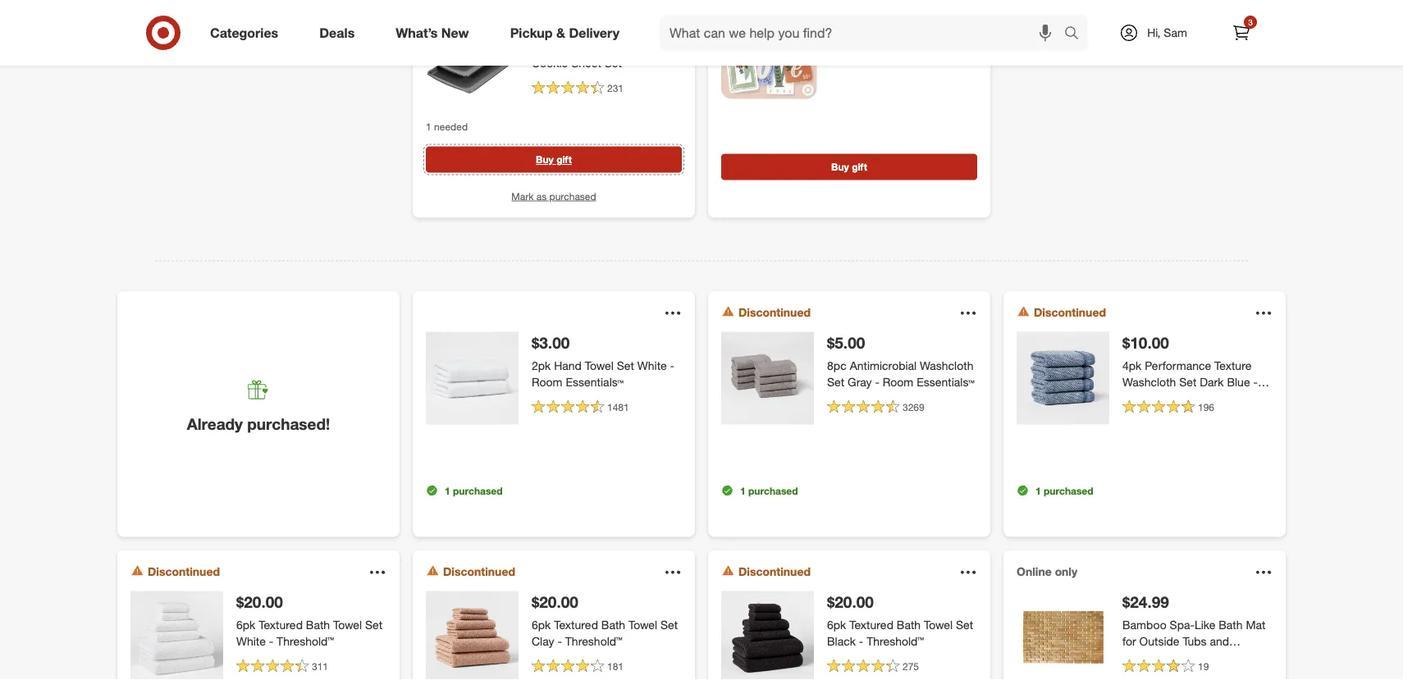 Task type: describe. For each thing, give the bounding box(es) containing it.
1 for $5.00
[[740, 484, 746, 497]]

room for $5.00
[[883, 375, 913, 389]]

4pk performance texture washcloth set dark blue - threshold™ image
[[1017, 332, 1109, 425]]

threshold™ for $20.00 6pk textured bath towel set white - threshold™
[[277, 634, 334, 648]]

gift cards
[[878, 47, 929, 62]]

new
[[441, 25, 469, 41]]

sheet
[[571, 55, 601, 70]]

8pc antimicrobial washcloth set gray - room essentials™ image
[[721, 332, 814, 425]]

- inside $20.00 6pk textured bath towel set clay - threshold™
[[558, 634, 562, 648]]

bath for $20.00 6pk textured bath towel set clay - threshold™
[[601, 618, 625, 632]]

- inside the $10.00 4pk performance texture washcloth set dark blue - threshold™
[[1253, 375, 1258, 389]]

set inside $3.00 2pk hand towel set white - room essentials™
[[617, 358, 634, 373]]

$20.00 6pk textured bath towel set white - threshold™
[[236, 593, 383, 648]]

8pc
[[827, 358, 847, 373]]

bath inside '$24.99 bamboo spa-like bath mat for outside tubs and showers - slipx solutions'
[[1219, 618, 1243, 632]]

hand
[[554, 358, 582, 373]]

What can we help you find? suggestions appear below search field
[[660, 15, 1068, 51]]

bath for $20.00 6pk textured bath towel set white - threshold™
[[306, 618, 330, 632]]

black
[[827, 634, 856, 648]]

textured for $20.00 6pk textured bath towel set black - threshold™
[[849, 618, 893, 632]]

hi,
[[1147, 25, 1161, 40]]

1481
[[607, 401, 629, 414]]

towel for $20.00 6pk textured bath towel set clay - threshold™
[[629, 618, 657, 632]]

threshold™ for $20.00 6pk textured bath towel set clay - threshold™
[[565, 634, 622, 648]]

buy gift for $19.99
[[536, 154, 572, 166]]

purchased for $10.00
[[1044, 484, 1093, 497]]

textured for $20.00 6pk textured bath towel set white - threshold™
[[259, 618, 303, 632]]

- inside '$24.99 bamboo spa-like bath mat for outside tubs and showers - slipx solutions'
[[1170, 650, 1175, 665]]

$20.00 6pk textured bath towel set clay - threshold™
[[532, 593, 678, 648]]

performance
[[1145, 358, 1211, 373]]

gift cards image
[[721, 21, 817, 117]]

$5.00
[[827, 333, 865, 352]]

discontinued for $20.00 6pk textured bath towel set black - threshold™
[[738, 564, 811, 578]]

- inside $3.00 2pk hand towel set white - room essentials™
[[670, 358, 674, 373]]

set inside $19.99 wilton ultra bake pro 3pc cookie sheet set
[[605, 55, 622, 70]]

hi, sam
[[1147, 25, 1187, 40]]

6pk textured bath towel set clay - threshold™ image
[[426, 591, 519, 680]]

$24.99 bamboo spa-like bath mat for outside tubs and showers - slipx solutions
[[1122, 593, 1266, 665]]

mark as purchased link
[[511, 188, 597, 204]]

discontinued for $20.00 6pk textured bath towel set white - threshold™
[[148, 564, 220, 578]]

275
[[903, 661, 919, 673]]

buy for $19.99
[[536, 154, 554, 166]]

$20.00 6pk textured bath towel set black - threshold™
[[827, 593, 973, 648]]

what's new link
[[382, 15, 490, 51]]

spa-
[[1170, 618, 1195, 632]]

for
[[1122, 634, 1136, 648]]

what's new
[[396, 25, 469, 41]]

as
[[536, 190, 547, 202]]

blue
[[1227, 375, 1250, 389]]

$20.00 for $20.00 6pk textured bath towel set clay - threshold™
[[532, 593, 578, 612]]

set inside the $20.00 6pk textured bath towel set black - threshold™
[[956, 618, 973, 632]]

textured for $20.00 6pk textured bath towel set clay - threshold™
[[554, 618, 598, 632]]

needed
[[434, 120, 468, 132]]

&
[[556, 25, 565, 41]]

1 for $3.00
[[445, 484, 450, 497]]

towel for $20.00 6pk textured bath towel set black - threshold™
[[924, 618, 953, 632]]

311
[[312, 661, 328, 673]]

purchased for $5.00
[[748, 484, 798, 497]]

181
[[607, 661, 624, 673]]

mark
[[511, 190, 534, 202]]

texture
[[1214, 358, 1252, 373]]

2pk
[[532, 358, 551, 373]]

outside
[[1139, 634, 1180, 648]]

$3.00
[[532, 333, 570, 352]]

set inside the $10.00 4pk performance texture washcloth set dark blue - threshold™
[[1179, 375, 1197, 389]]

antimicrobial
[[850, 358, 917, 373]]

6pk textured bath towel set white - threshold™ image
[[130, 591, 223, 680]]



Task type: locate. For each thing, give the bounding box(es) containing it.
online
[[1017, 564, 1052, 578]]

3 1 purchased from the left
[[1035, 484, 1093, 497]]

towel for $20.00 6pk textured bath towel set white - threshold™
[[333, 618, 362, 632]]

2 6pk from the left
[[532, 618, 551, 632]]

3 bath from the left
[[897, 618, 921, 632]]

$19.99 wilton ultra bake pro 3pc cookie sheet set
[[532, 14, 664, 70]]

gift
[[878, 47, 897, 62]]

6pk for $20.00 6pk textured bath towel set clay - threshold™
[[532, 618, 551, 632]]

19
[[1198, 661, 1209, 673]]

already
[[187, 414, 243, 433]]

bake
[[594, 39, 620, 53]]

0 horizontal spatial buy gift button
[[426, 147, 682, 173]]

$19.99
[[532, 14, 578, 33]]

0 horizontal spatial textured
[[259, 618, 303, 632]]

2 bath from the left
[[601, 618, 625, 632]]

like
[[1195, 618, 1215, 632]]

threshold™ inside the $10.00 4pk performance texture washcloth set dark blue - threshold™
[[1122, 391, 1180, 405]]

discontinued
[[738, 305, 811, 319], [1034, 305, 1106, 319], [148, 564, 220, 578], [443, 564, 515, 578], [738, 564, 811, 578]]

1 horizontal spatial washcloth
[[1122, 375, 1176, 389]]

1 horizontal spatial $20.00
[[532, 593, 578, 612]]

pickup
[[510, 25, 553, 41]]

6pk textured bath towel set black - threshold™ image
[[721, 591, 814, 680]]

online only
[[1017, 564, 1078, 578]]

1 horizontal spatial 6pk
[[532, 618, 551, 632]]

$20.00 for $20.00 6pk textured bath towel set black - threshold™
[[827, 593, 874, 612]]

$20.00 for $20.00 6pk textured bath towel set white - threshold™
[[236, 593, 283, 612]]

washcloth
[[920, 358, 973, 373], [1122, 375, 1176, 389]]

textured
[[259, 618, 303, 632], [554, 618, 598, 632], [849, 618, 893, 632]]

0 horizontal spatial white
[[236, 634, 266, 648]]

cards
[[900, 47, 929, 62]]

1 horizontal spatial buy
[[831, 161, 849, 173]]

textured inside $20.00 6pk textured bath towel set clay - threshold™
[[554, 618, 598, 632]]

6pk up clay
[[532, 618, 551, 632]]

clay
[[532, 634, 554, 648]]

6pk right 6pk textured bath towel set white - threshold™ 'image'
[[236, 618, 255, 632]]

1 purchased for $3.00
[[445, 484, 503, 497]]

3 link
[[1223, 15, 1259, 51]]

cookie
[[532, 55, 568, 70]]

what's
[[396, 25, 438, 41]]

delivery
[[569, 25, 620, 41]]

room for $3.00
[[532, 375, 562, 389]]

threshold™
[[1122, 391, 1180, 405], [277, 634, 334, 648], [565, 634, 622, 648], [867, 634, 924, 648]]

set
[[605, 55, 622, 70], [617, 358, 634, 373], [827, 375, 844, 389], [1179, 375, 1197, 389], [365, 618, 383, 632], [661, 618, 678, 632], [956, 618, 973, 632]]

essentials™
[[566, 375, 624, 389], [917, 375, 975, 389]]

threshold™ up 275
[[867, 634, 924, 648]]

bath up 275
[[897, 618, 921, 632]]

0 horizontal spatial 6pk
[[236, 618, 255, 632]]

threshold™ up 311
[[277, 634, 334, 648]]

2pk hand towel set white - room essentials™ image
[[426, 332, 519, 425]]

1 purchased
[[445, 484, 503, 497], [740, 484, 798, 497], [1035, 484, 1093, 497]]

6pk for $20.00 6pk textured bath towel set black - threshold™
[[827, 618, 846, 632]]

towel inside $3.00 2pk hand towel set white - room essentials™
[[585, 358, 614, 373]]

washcloth down 4pk
[[1122, 375, 1176, 389]]

threshold™ down 4pk
[[1122, 391, 1180, 405]]

discontinued for $20.00 6pk textured bath towel set clay - threshold™
[[443, 564, 515, 578]]

$3.00 2pk hand towel set white - room essentials™
[[532, 333, 674, 389]]

bath up and
[[1219, 618, 1243, 632]]

1 $20.00 from the left
[[236, 593, 283, 612]]

bath up "181"
[[601, 618, 625, 632]]

2 horizontal spatial textured
[[849, 618, 893, 632]]

0 vertical spatial white
[[637, 358, 667, 373]]

threshold™ inside the $20.00 6pk textured bath towel set black - threshold™
[[867, 634, 924, 648]]

deals
[[319, 25, 355, 41]]

1 horizontal spatial white
[[637, 358, 667, 373]]

6pk inside $20.00 6pk textured bath towel set clay - threshold™
[[532, 618, 551, 632]]

4 bath from the left
[[1219, 618, 1243, 632]]

towel inside $20.00 6pk textured bath towel set clay - threshold™
[[629, 618, 657, 632]]

ultra
[[567, 39, 591, 53]]

sam
[[1164, 25, 1187, 40]]

discontinued for $5.00 8pc antimicrobial washcloth set gray - room essentials™
[[738, 305, 811, 319]]

6pk inside the $20.00 6pk textured bath towel set black - threshold™
[[827, 618, 846, 632]]

3pc
[[644, 39, 664, 53]]

essentials™ inside $3.00 2pk hand towel set white - room essentials™
[[566, 375, 624, 389]]

1 horizontal spatial gift
[[852, 161, 867, 173]]

washcloth up the '3269'
[[920, 358, 973, 373]]

white
[[637, 358, 667, 373], [236, 634, 266, 648]]

towel inside the $20.00 6pk textured bath towel set black - threshold™
[[924, 618, 953, 632]]

1 horizontal spatial room
[[883, 375, 913, 389]]

room down 2pk
[[532, 375, 562, 389]]

mark as purchased
[[511, 190, 596, 202]]

1 vertical spatial white
[[236, 634, 266, 648]]

1 6pk from the left
[[236, 618, 255, 632]]

0 horizontal spatial buy
[[536, 154, 554, 166]]

textured inside $20.00 6pk textured bath towel set white - threshold™
[[259, 618, 303, 632]]

1 bath from the left
[[306, 618, 330, 632]]

deals link
[[305, 15, 375, 51]]

discontinued up 6pk textured bath towel set white - threshold™ 'image'
[[148, 564, 220, 578]]

discontinued up 8pc antimicrobial washcloth set gray - room essentials™ image
[[738, 305, 811, 319]]

essentials™ for $3.00
[[566, 375, 624, 389]]

threshold™ up "181"
[[565, 634, 622, 648]]

discontinued up 6pk textured bath towel set black - threshold™ image
[[738, 564, 811, 578]]

2 horizontal spatial 6pk
[[827, 618, 846, 632]]

1 purchased for $5.00
[[740, 484, 798, 497]]

set inside $20.00 6pk textured bath towel set white - threshold™
[[365, 618, 383, 632]]

mat
[[1246, 618, 1266, 632]]

0 horizontal spatial gift
[[556, 154, 572, 166]]

- inside the $5.00 8pc antimicrobial washcloth set gray - room essentials™
[[875, 375, 879, 389]]

threshold™ inside $20.00 6pk textured bath towel set white - threshold™
[[277, 634, 334, 648]]

tubs
[[1183, 634, 1207, 648]]

room inside $3.00 2pk hand towel set white - room essentials™
[[532, 375, 562, 389]]

purchased for $3.00
[[453, 484, 503, 497]]

1 horizontal spatial 1 purchased
[[740, 484, 798, 497]]

0 horizontal spatial buy gift
[[536, 154, 572, 166]]

buy gift button for $19.99
[[426, 147, 682, 173]]

0 horizontal spatial $20.00
[[236, 593, 283, 612]]

discontinued for $10.00 4pk performance texture washcloth set dark blue - threshold™
[[1034, 305, 1106, 319]]

dark
[[1200, 375, 1224, 389]]

bath inside the $20.00 6pk textured bath towel set black - threshold™
[[897, 618, 921, 632]]

washcloth inside the $5.00 8pc antimicrobial washcloth set gray - room essentials™
[[920, 358, 973, 373]]

pro
[[623, 39, 641, 53]]

wilton
[[532, 39, 564, 53]]

washcloth inside the $10.00 4pk performance texture washcloth set dark blue - threshold™
[[1122, 375, 1176, 389]]

only
[[1055, 564, 1078, 578]]

1 horizontal spatial essentials™
[[917, 375, 975, 389]]

set inside the $5.00 8pc antimicrobial washcloth set gray - room essentials™
[[827, 375, 844, 389]]

towel
[[585, 358, 614, 373], [333, 618, 362, 632], [629, 618, 657, 632], [924, 618, 953, 632]]

3
[[1248, 17, 1253, 27]]

2 room from the left
[[883, 375, 913, 389]]

buy gift
[[536, 154, 572, 166], [831, 161, 867, 173]]

3 6pk from the left
[[827, 618, 846, 632]]

1 for $10.00
[[1035, 484, 1041, 497]]

1 1 purchased from the left
[[445, 484, 503, 497]]

2 $20.00 from the left
[[532, 593, 578, 612]]

-
[[670, 358, 674, 373], [875, 375, 879, 389], [1253, 375, 1258, 389], [269, 634, 273, 648], [558, 634, 562, 648], [859, 634, 863, 648], [1170, 650, 1175, 665]]

essentials™ up the '3269'
[[917, 375, 975, 389]]

$5.00 8pc antimicrobial washcloth set gray - room essentials™
[[827, 333, 975, 389]]

$20.00 inside the $20.00 6pk textured bath towel set black - threshold™
[[827, 593, 874, 612]]

essentials™ inside the $5.00 8pc antimicrobial washcloth set gray - room essentials™
[[917, 375, 975, 389]]

$24.99
[[1122, 593, 1169, 612]]

gray
[[848, 375, 872, 389]]

2 horizontal spatial 1 purchased
[[1035, 484, 1093, 497]]

0 vertical spatial washcloth
[[920, 358, 973, 373]]

buy for 1 needed
[[831, 161, 849, 173]]

categories link
[[196, 15, 299, 51]]

196
[[1198, 401, 1214, 414]]

0 horizontal spatial 1 purchased
[[445, 484, 503, 497]]

bath up 311
[[306, 618, 330, 632]]

3 $20.00 from the left
[[827, 593, 874, 612]]

6pk up black
[[827, 618, 846, 632]]

1 vertical spatial washcloth
[[1122, 375, 1176, 389]]

room
[[532, 375, 562, 389], [883, 375, 913, 389]]

bamboo
[[1122, 618, 1167, 632]]

discontinued up 4pk performance texture washcloth set dark blue - threshold™ image
[[1034, 305, 1106, 319]]

pickup & delivery
[[510, 25, 620, 41]]

3269
[[903, 401, 924, 414]]

$10.00 4pk performance texture washcloth set dark blue - threshold™
[[1122, 333, 1258, 405]]

2 1 purchased from the left
[[740, 484, 798, 497]]

wilton ultra bake pro 3pc cookie sheet set image
[[426, 13, 519, 105]]

purchased
[[549, 190, 596, 202], [453, 484, 503, 497], [748, 484, 798, 497], [1044, 484, 1093, 497]]

discontinued up 6pk textured bath towel set clay - threshold™ "image"
[[443, 564, 515, 578]]

$20.00
[[236, 593, 283, 612], [532, 593, 578, 612], [827, 593, 874, 612]]

$20.00 inside $20.00 6pk textured bath towel set clay - threshold™
[[532, 593, 578, 612]]

0 horizontal spatial essentials™
[[566, 375, 624, 389]]

textured inside the $20.00 6pk textured bath towel set black - threshold™
[[849, 618, 893, 632]]

white inside $20.00 6pk textured bath towel set white - threshold™
[[236, 634, 266, 648]]

0 horizontal spatial washcloth
[[920, 358, 973, 373]]

slipx
[[1178, 650, 1203, 665]]

1 horizontal spatial textured
[[554, 618, 598, 632]]

6pk inside $20.00 6pk textured bath towel set white - threshold™
[[236, 618, 255, 632]]

2 essentials™ from the left
[[917, 375, 975, 389]]

threshold™ for $20.00 6pk textured bath towel set black - threshold™
[[867, 634, 924, 648]]

1 purchased for $10.00
[[1035, 484, 1093, 497]]

room down antimicrobial
[[883, 375, 913, 389]]

- inside $20.00 6pk textured bath towel set white - threshold™
[[269, 634, 273, 648]]

231
[[607, 82, 624, 94]]

1 horizontal spatial buy gift
[[831, 161, 867, 173]]

2 textured from the left
[[554, 618, 598, 632]]

categories
[[210, 25, 278, 41]]

room inside the $5.00 8pc antimicrobial washcloth set gray - room essentials™
[[883, 375, 913, 389]]

search button
[[1057, 15, 1096, 54]]

1 room from the left
[[532, 375, 562, 389]]

essentials™ for $5.00
[[917, 375, 975, 389]]

1 essentials™ from the left
[[566, 375, 624, 389]]

set inside $20.00 6pk textured bath towel set clay - threshold™
[[661, 618, 678, 632]]

6pk for $20.00 6pk textured bath towel set white - threshold™
[[236, 618, 255, 632]]

$10.00
[[1122, 333, 1169, 352]]

1 needed
[[426, 120, 468, 132]]

gift for 1 needed
[[852, 161, 867, 173]]

2 horizontal spatial $20.00
[[827, 593, 874, 612]]

purchased!
[[247, 414, 330, 433]]

and
[[1210, 634, 1229, 648]]

buy gift button
[[426, 147, 682, 173], [721, 154, 977, 180]]

bath inside $20.00 6pk textured bath towel set clay - threshold™
[[601, 618, 625, 632]]

$20.00 inside $20.00 6pk textured bath towel set white - threshold™
[[236, 593, 283, 612]]

essentials™ down the hand
[[566, 375, 624, 389]]

towel inside $20.00 6pk textured bath towel set white - threshold™
[[333, 618, 362, 632]]

buy gift button for 1 needed
[[721, 154, 977, 180]]

4pk
[[1122, 358, 1142, 373]]

bamboo spa-like bath mat for outside tubs and showers - slipx solutions image
[[1017, 591, 1109, 680]]

already purchased!
[[187, 414, 330, 433]]

1 horizontal spatial buy gift button
[[721, 154, 977, 180]]

white inside $3.00 2pk hand towel set white - room essentials™
[[637, 358, 667, 373]]

bath for $20.00 6pk textured bath towel set black - threshold™
[[897, 618, 921, 632]]

0 horizontal spatial room
[[532, 375, 562, 389]]

pickup & delivery link
[[496, 15, 640, 51]]

3 textured from the left
[[849, 618, 893, 632]]

1
[[426, 120, 431, 132], [445, 484, 450, 497], [740, 484, 746, 497], [1035, 484, 1041, 497]]

1 textured from the left
[[259, 618, 303, 632]]

gift
[[556, 154, 572, 166], [852, 161, 867, 173]]

bath inside $20.00 6pk textured bath towel set white - threshold™
[[306, 618, 330, 632]]

search
[[1057, 26, 1096, 42]]

solutions
[[1206, 650, 1254, 665]]

buy gift for 1 needed
[[831, 161, 867, 173]]

- inside the $20.00 6pk textured bath towel set black - threshold™
[[859, 634, 863, 648]]

bath
[[306, 618, 330, 632], [601, 618, 625, 632], [897, 618, 921, 632], [1219, 618, 1243, 632]]

6pk
[[236, 618, 255, 632], [532, 618, 551, 632], [827, 618, 846, 632]]

showers
[[1122, 650, 1167, 665]]

threshold™ inside $20.00 6pk textured bath towel set clay - threshold™
[[565, 634, 622, 648]]

gift for $19.99
[[556, 154, 572, 166]]



Task type: vqa. For each thing, say whether or not it's contained in the screenshot.
Washcloth in THE $5.00 8PC ANTIMICROBIAL WASHCLOTH SET GRAY - ROOM ESSENTIALS™
yes



